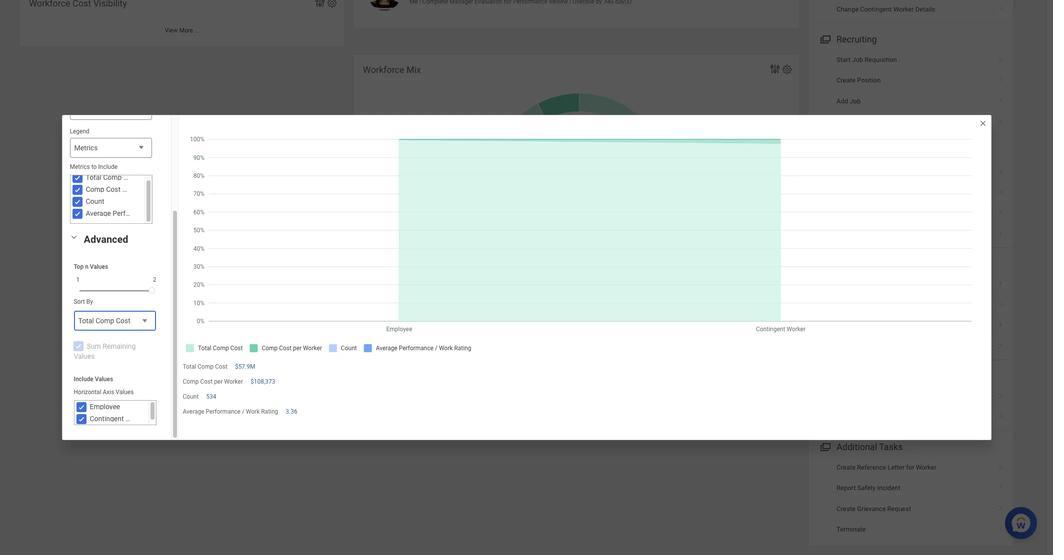 Task type: vqa. For each thing, say whether or not it's contained in the screenshot.
the topmost View More ... Link
yes



Task type: describe. For each thing, give the bounding box(es) containing it.
enter
[[837, 301, 852, 309]]

create for create reference letter for worker
[[837, 464, 856, 472]]

values for sum
[[74, 353, 95, 361]]

13 button
[[565, 162, 596, 196]]

legend group
[[70, 127, 152, 158]]

check small image
[[71, 208, 83, 220]]

4 list from the top
[[809, 387, 1013, 428]]

3 chevron right image from the top
[[994, 390, 1007, 400]]

check small image for contingent worker
[[75, 413, 87, 425]]

create grievance request
[[837, 505, 911, 513]]

terminate link
[[809, 520, 1013, 540]]

2 vertical spatial total
[[183, 363, 196, 370]]

/
[[242, 409, 244, 416]]

top
[[74, 264, 84, 271]]

comp cost per worker inside metrics to include group
[[86, 186, 156, 194]]

$108,373
[[251, 378, 275, 385]]

position
[[857, 77, 881, 84]]

1
[[76, 277, 80, 284]]

enter time for worker link
[[809, 295, 1013, 316]]

534 button
[[206, 393, 218, 401]]

work inside list
[[874, 322, 888, 330]]

include inside 'contingent worker' group
[[74, 376, 93, 383]]

add for learning,
[[837, 210, 848, 217]]

cost down metrics dropdown button
[[123, 174, 138, 182]]

... for bottom view more ... link
[[589, 321, 594, 328]]

sort
[[74, 299, 85, 306]]

arrangement
[[890, 322, 928, 330]]

add goal to employees link
[[809, 203, 1013, 224]]

chevron right image for add flexible work arrangement for worker
[[994, 319, 1007, 329]]

more inside workforce mix element
[[574, 321, 588, 328]]

learning,
[[837, 146, 873, 157]]

enroll
[[837, 168, 853, 176]]

cost up the 534
[[200, 378, 213, 385]]

report safety incident
[[837, 485, 901, 492]]

report safety incident link
[[809, 478, 1013, 499]]

advanced button
[[84, 234, 128, 246]]

include inside 'group'
[[98, 163, 118, 170]]

$57.9m button
[[235, 363, 257, 371]]

chevron down image
[[68, 234, 80, 241]]

report no show link
[[809, 274, 1013, 295]]

workforce
[[363, 65, 404, 75]]

grievance
[[857, 505, 886, 513]]

horizontal axis values
[[74, 389, 134, 396]]

mix
[[407, 65, 421, 75]]

goal
[[850, 210, 863, 217]]

performance for employee
[[852, 230, 890, 238]]

details
[[916, 6, 935, 13]]

work inside advanced dialog
[[246, 409, 260, 416]]

add job link
[[809, 91, 1013, 112]]

report no show
[[837, 281, 884, 288]]

start performance review for employee
[[837, 230, 952, 238]]

add flexible work arrangement for worker
[[837, 322, 959, 330]]

worker inside metrics to include group
[[134, 186, 156, 194]]

check small image for employee
[[75, 401, 87, 413]]

comp inside total comp cost dropdown button
[[96, 317, 114, 325]]

check small image for comp cost per worker
[[71, 184, 83, 196]]

metrics to include group
[[70, 163, 156, 224]]

view more ... for left view more ... link
[[165, 27, 199, 34]]

feedback
[[848, 189, 876, 197]]

tasks
[[879, 442, 903, 453]]

request
[[887, 505, 911, 513]]

start for start job requisition
[[837, 56, 851, 63]]

no
[[858, 281, 866, 288]]

chevron right image for add goal to employees
[[994, 206, 1007, 216]]

additional tasks
[[837, 442, 903, 453]]

requisition
[[865, 56, 897, 63]]

average performance / work rating
[[183, 409, 278, 416]]

safety
[[858, 485, 876, 492]]

include values group
[[66, 368, 163, 433]]

job for start
[[852, 56, 863, 63]]

for down show
[[869, 301, 878, 309]]

sort by group
[[74, 298, 156, 332]]

chevron right image for enter time for worker
[[994, 298, 1007, 308]]

1 horizontal spatial comp cost per worker
[[183, 378, 243, 385]]

chevron right image for terminate
[[994, 523, 1007, 533]]

2
[[153, 277, 156, 284]]

rating
[[261, 409, 278, 416]]

average
[[183, 409, 204, 416]]

absence
[[867, 259, 902, 269]]

sort by
[[74, 299, 93, 306]]

0 vertical spatial &
[[902, 146, 908, 157]]

flexible
[[850, 322, 872, 330]]

534
[[206, 394, 216, 401]]

1 vertical spatial count
[[183, 394, 199, 401]]

2 vertical spatial total comp cost
[[183, 363, 227, 370]]

total inside metrics to include group
[[86, 174, 101, 182]]

add goal to employees
[[837, 210, 904, 217]]

horizontal
[[74, 389, 101, 396]]

values for horizontal
[[116, 389, 134, 396]]

change contingent worker details link
[[809, 0, 1013, 20]]

top n values group
[[74, 263, 159, 296]]

3.36 button
[[286, 408, 299, 416]]

recruiting
[[837, 34, 877, 44]]

5 chevron right image from the top
[[994, 115, 1007, 125]]

horizontal axis values group
[[74, 388, 156, 425]]

list for learning, talent & performance
[[809, 162, 1013, 245]]

total comp cost button
[[74, 311, 156, 332]]

enroll learner
[[837, 168, 876, 176]]

performance for rating
[[206, 409, 241, 416]]

talent
[[875, 146, 900, 157]]

add for time
[[837, 322, 848, 330]]

metrics for metrics
[[74, 144, 98, 152]]

get feedback on worker link
[[809, 183, 1013, 203]]

menu group image for time & absence
[[818, 257, 832, 270]]

top n values
[[74, 264, 108, 271]]

per inside metrics to include group
[[122, 186, 132, 194]]

workforce mix
[[363, 65, 421, 75]]

get
[[837, 189, 847, 197]]

more inside "workforce cost visibility" element
[[179, 27, 193, 34]]

employees
[[872, 210, 904, 217]]

chevron right image for add job
[[994, 94, 1007, 104]]

for right letter at the right of the page
[[906, 464, 914, 472]]

cost left $57.9m
[[215, 363, 227, 370]]

create grievance request link
[[809, 499, 1013, 520]]

sum remaining values
[[74, 343, 136, 361]]

enter time for worker
[[837, 301, 900, 309]]

incident
[[877, 485, 901, 492]]

time inside enter time for worker link
[[853, 301, 868, 309]]

job for add
[[850, 97, 861, 105]]

start job requisition
[[837, 56, 897, 63]]



Task type: locate. For each thing, give the bounding box(es) containing it.
1 vertical spatial work
[[246, 409, 260, 416]]

4 chevron right image from the top
[[994, 461, 1007, 471]]

cost up remaining
[[116, 317, 130, 325]]

values up horizontal axis values
[[95, 376, 113, 383]]

4 menu group image from the top
[[818, 440, 832, 454]]

terminate
[[837, 526, 866, 534]]

chevron right image inside add goal to employees link
[[994, 206, 1007, 216]]

menu group image for learning, talent & performance
[[818, 144, 832, 158]]

metrics inside dropdown button
[[74, 144, 98, 152]]

0 vertical spatial view more ... link
[[20, 22, 344, 39]]

chevron right image for start performance review for employee
[[994, 227, 1007, 237]]

performance
[[910, 146, 962, 157], [852, 230, 890, 238], [206, 409, 241, 416]]

0 vertical spatial start
[[837, 56, 851, 63]]

create reference letter for worker
[[837, 464, 937, 472]]

job down create position
[[850, 97, 861, 105]]

comp cost per worker
[[86, 186, 156, 194], [183, 378, 243, 385]]

1 vertical spatial total comp cost
[[78, 317, 130, 325]]

3 create from the top
[[837, 505, 856, 513]]

time right enter
[[853, 301, 868, 309]]

report for report no show
[[837, 281, 856, 288]]

1 vertical spatial add
[[837, 210, 848, 217]]

3.36
[[286, 409, 297, 416]]

0 horizontal spatial per
[[122, 186, 132, 194]]

... for left view more ... link
[[195, 27, 199, 34]]

report left no
[[837, 281, 856, 288]]

0 horizontal spatial employee
[[90, 403, 120, 411]]

count inside metrics to include group
[[86, 198, 104, 206]]

create up add job
[[837, 77, 856, 84]]

enroll learner link
[[809, 162, 1013, 183]]

menu group image for additional tasks
[[818, 440, 832, 454]]

0 vertical spatial time
[[837, 259, 857, 269]]

menu group image left recruiting
[[818, 32, 832, 45]]

get feedback on worker
[[837, 189, 907, 197]]

chevron right image inside enroll learner link
[[994, 165, 1007, 175]]

2 vertical spatial create
[[837, 505, 856, 513]]

view inside "workforce cost visibility" element
[[165, 27, 178, 34]]

performance inside list
[[852, 230, 890, 238]]

1 horizontal spatial to
[[865, 210, 870, 217]]

time
[[837, 259, 857, 269], [853, 301, 868, 309]]

to
[[91, 163, 97, 170], [865, 210, 870, 217]]

0 vertical spatial job
[[852, 56, 863, 63]]

performance down add goal to employees
[[852, 230, 890, 238]]

list containing enroll learner
[[809, 162, 1013, 245]]

0 horizontal spatial view more ...
[[165, 27, 199, 34]]

add left goal
[[837, 210, 848, 217]]

1 horizontal spatial count
[[183, 394, 199, 401]]

chevron right image inside create grievance request link
[[994, 502, 1007, 512]]

1 vertical spatial to
[[865, 210, 870, 217]]

2 chevron right image from the top
[[994, 52, 1007, 62]]

create up terminate
[[837, 505, 856, 513]]

0 horizontal spatial ...
[[195, 27, 199, 34]]

values
[[90, 264, 108, 271], [74, 353, 95, 361], [95, 376, 113, 383], [116, 389, 134, 396]]

$108,373 button
[[251, 378, 277, 386]]

view more ... for bottom view more ... link
[[559, 321, 594, 328]]

show
[[867, 281, 884, 288]]

1 vertical spatial metrics
[[70, 163, 90, 170]]

0 vertical spatial view
[[165, 27, 178, 34]]

0 vertical spatial per
[[122, 186, 132, 194]]

& right 'talent'
[[902, 146, 908, 157]]

include down metrics dropdown button
[[98, 163, 118, 170]]

1 vertical spatial total
[[78, 317, 94, 325]]

group containing metrics
[[62, 66, 159, 232]]

2 vertical spatial add
[[837, 322, 848, 330]]

total inside dropdown button
[[78, 317, 94, 325]]

total up average
[[183, 363, 196, 370]]

add down create position
[[837, 97, 848, 105]]

values right n
[[90, 264, 108, 271]]

1 horizontal spatial include
[[98, 163, 118, 170]]

count up average
[[183, 394, 199, 401]]

3 list from the top
[[809, 274, 1013, 357]]

start performance review for employee link
[[809, 224, 1013, 245]]

group
[[62, 66, 159, 232]]

comp cost per worker up 534 button
[[183, 378, 243, 385]]

metrics button
[[70, 138, 152, 158]]

menu group image left additional
[[818, 440, 832, 454]]

to inside list
[[865, 210, 870, 217]]

1 vertical spatial more
[[574, 321, 588, 328]]

list
[[809, 49, 1013, 132], [809, 162, 1013, 245], [809, 274, 1013, 357], [809, 387, 1013, 428], [809, 458, 1013, 540]]

performance down 534 button
[[206, 409, 241, 416]]

12 chevron right image from the top
[[994, 410, 1007, 420]]

worker inside add flexible work arrangement for worker link
[[939, 322, 959, 330]]

chevron right image inside terminate link
[[994, 523, 1007, 533]]

contingent right change at the right top of the page
[[860, 6, 892, 13]]

employee
[[923, 230, 952, 238], [90, 403, 120, 411]]

letter
[[888, 464, 905, 472]]

check small image
[[71, 172, 83, 184], [71, 184, 83, 196], [71, 196, 83, 208], [72, 341, 84, 353], [75, 401, 87, 413], [75, 413, 87, 425]]

1 vertical spatial view more ... link
[[354, 316, 799, 332]]

chevron right image inside start performance review for employee link
[[994, 227, 1007, 237]]

create
[[837, 77, 856, 84], [837, 464, 856, 472], [837, 505, 856, 513]]

report
[[837, 281, 856, 288], [837, 485, 856, 492]]

1 start from the top
[[837, 56, 851, 63]]

employee inside "horizontal axis values" group
[[90, 403, 120, 411]]

cost
[[123, 174, 138, 182], [106, 186, 121, 194], [116, 317, 130, 325], [215, 363, 227, 370], [200, 378, 213, 385]]

create for create grievance request
[[837, 505, 856, 513]]

1 chevron right image from the top
[[994, 206, 1007, 216]]

cost inside dropdown button
[[116, 317, 130, 325]]

1 horizontal spatial contingent
[[860, 6, 892, 13]]

axis
[[103, 389, 114, 396]]

job inside 'link'
[[850, 97, 861, 105]]

view more ... inside workforce mix element
[[559, 321, 594, 328]]

to inside group
[[91, 163, 97, 170]]

0 horizontal spatial comp cost per worker
[[86, 186, 156, 194]]

work right flexible
[[874, 322, 888, 330]]

0 horizontal spatial more
[[179, 27, 193, 34]]

menu group image for recruiting
[[818, 32, 832, 45]]

total comp cost down metrics to include
[[86, 174, 138, 182]]

1 chevron right image from the top
[[994, 2, 1007, 12]]

change contingent worker details
[[837, 6, 935, 13]]

job down recruiting
[[852, 56, 863, 63]]

performance inside advanced dialog
[[206, 409, 241, 416]]

total
[[86, 174, 101, 182], [78, 317, 94, 325], [183, 363, 196, 370]]

chevron right image inside the report safety incident link
[[994, 481, 1007, 491]]

workforce cost visibility element
[[20, 0, 344, 47]]

0 horizontal spatial contingent
[[90, 415, 124, 423]]

0 horizontal spatial to
[[91, 163, 97, 170]]

view inside workforce mix element
[[559, 321, 572, 328]]

&
[[902, 146, 908, 157], [859, 259, 865, 269]]

10 chevron right image from the top
[[994, 298, 1007, 308]]

add left flexible
[[837, 322, 848, 330]]

2 menu group image from the top
[[818, 144, 832, 158]]

1 menu group image from the top
[[818, 32, 832, 45]]

1 vertical spatial view more ...
[[559, 321, 594, 328]]

report left safety
[[837, 485, 856, 492]]

view
[[165, 27, 178, 34], [559, 321, 572, 328]]

chevron right image
[[994, 2, 1007, 12], [994, 52, 1007, 62], [994, 73, 1007, 83], [994, 94, 1007, 104], [994, 115, 1007, 125], [994, 165, 1007, 175], [994, 186, 1007, 196], [994, 227, 1007, 237], [994, 277, 1007, 287], [994, 298, 1007, 308], [994, 339, 1007, 349], [994, 410, 1007, 420], [994, 502, 1007, 512]]

work right /
[[246, 409, 260, 416]]

worker inside change contingent worker details link
[[894, 6, 914, 13]]

include up horizontal
[[74, 376, 93, 383]]

1 horizontal spatial per
[[214, 378, 223, 385]]

1 horizontal spatial view more ...
[[559, 321, 594, 328]]

start down recruiting
[[837, 56, 851, 63]]

1 vertical spatial view
[[559, 321, 572, 328]]

chevron right image inside add flexible work arrangement for worker link
[[994, 319, 1007, 329]]

create down additional
[[837, 464, 856, 472]]

start down goal
[[837, 230, 851, 238]]

0 horizontal spatial &
[[859, 259, 865, 269]]

sum
[[87, 343, 101, 351]]

6 chevron right image from the top
[[994, 523, 1007, 533]]

1 add from the top
[[837, 97, 848, 105]]

values down sum
[[74, 353, 95, 361]]

2 report from the top
[[837, 485, 856, 492]]

11 chevron right image from the top
[[994, 339, 1007, 349]]

2 list from the top
[[809, 162, 1013, 245]]

contingent
[[860, 6, 892, 13], [90, 415, 124, 423]]

8 chevron right image from the top
[[994, 227, 1007, 237]]

values inside group
[[116, 389, 134, 396]]

worker inside "horizontal axis values" group
[[126, 415, 148, 423]]

close chart settings image
[[979, 119, 987, 127]]

legend
[[70, 128, 89, 135]]

values inside the sum remaining values
[[74, 353, 95, 361]]

for right arrangement
[[929, 322, 937, 330]]

n
[[85, 264, 88, 271]]

view more ...
[[165, 27, 199, 34], [559, 321, 594, 328]]

0 vertical spatial metrics
[[74, 144, 98, 152]]

metrics to include
[[70, 163, 118, 170]]

create position link
[[809, 70, 1013, 91]]

per down metrics dropdown button
[[122, 186, 132, 194]]

worker
[[894, 6, 914, 13], [134, 186, 156, 194], [887, 189, 907, 197], [879, 301, 900, 309], [939, 322, 959, 330], [224, 378, 243, 385], [126, 415, 148, 423], [916, 464, 937, 472]]

total comp cost inside metrics to include group
[[86, 174, 138, 182]]

additional
[[837, 442, 877, 453]]

total comp cost up the 534
[[183, 363, 227, 370]]

view more ... inside "workforce cost visibility" element
[[165, 27, 199, 34]]

contingent down axis
[[90, 415, 124, 423]]

0 vertical spatial to
[[91, 163, 97, 170]]

1 create from the top
[[837, 77, 856, 84]]

to right goal
[[865, 210, 870, 217]]

3 add from the top
[[837, 322, 848, 330]]

create position
[[837, 77, 881, 84]]

... inside workforce mix element
[[589, 321, 594, 328]]

1 vertical spatial &
[[859, 259, 865, 269]]

work
[[874, 322, 888, 330], [246, 409, 260, 416]]

chevron right image inside change contingent worker details link
[[994, 2, 1007, 12]]

4 chevron right image from the top
[[994, 94, 1007, 104]]

add job
[[837, 97, 861, 105]]

0 vertical spatial work
[[874, 322, 888, 330]]

worker inside enter time for worker link
[[879, 301, 900, 309]]

2 vertical spatial performance
[[206, 409, 241, 416]]

1 horizontal spatial &
[[902, 146, 908, 157]]

contingent worker group
[[66, 232, 163, 433]]

add inside 'link'
[[837, 97, 848, 105]]

2 add from the top
[[837, 210, 848, 217]]

chevron right image for create reference letter for worker
[[994, 461, 1007, 471]]

create reference letter for worker link
[[809, 458, 1013, 478]]

1 horizontal spatial more
[[574, 321, 588, 328]]

chevron right image
[[994, 206, 1007, 216], [994, 319, 1007, 329], [994, 390, 1007, 400], [994, 461, 1007, 471], [994, 481, 1007, 491], [994, 523, 1007, 533]]

1 vertical spatial employee
[[90, 403, 120, 411]]

6 chevron right image from the top
[[994, 165, 1007, 175]]

include values
[[74, 376, 113, 383]]

employee inside list
[[923, 230, 952, 238]]

chevron right image inside get feedback on worker link
[[994, 186, 1007, 196]]

7 chevron right image from the top
[[994, 186, 1007, 196]]

0 vertical spatial ...
[[195, 27, 199, 34]]

for right the "review"
[[914, 230, 922, 238]]

0 horizontal spatial work
[[246, 409, 260, 416]]

chevron right image inside create position link
[[994, 73, 1007, 83]]

0 vertical spatial total
[[86, 174, 101, 182]]

0 vertical spatial report
[[837, 281, 856, 288]]

1 vertical spatial include
[[74, 376, 93, 383]]

menu group image
[[818, 32, 832, 45], [818, 144, 832, 158], [818, 257, 832, 270], [818, 440, 832, 454]]

group inside advanced dialog
[[62, 66, 159, 232]]

0 horizontal spatial performance
[[206, 409, 241, 416]]

1 vertical spatial performance
[[852, 230, 890, 238]]

comp cost per worker down metrics to include
[[86, 186, 156, 194]]

2 start from the top
[[837, 230, 851, 238]]

chevron right image inside create reference letter for worker link
[[994, 461, 1007, 471]]

add flexible work arrangement for worker link
[[809, 316, 1013, 336]]

values for top
[[90, 264, 108, 271]]

workforce mix element
[[354, 55, 799, 332]]

total down 'sort by'
[[78, 317, 94, 325]]

1 list from the top
[[809, 49, 1013, 132]]

0 vertical spatial more
[[179, 27, 193, 34]]

performance up enroll learner link on the top of the page
[[910, 146, 962, 157]]

0 horizontal spatial view
[[165, 27, 178, 34]]

chevron right image for report no show
[[994, 277, 1007, 287]]

1 horizontal spatial employee
[[923, 230, 952, 238]]

per up 534 button
[[214, 378, 223, 385]]

list for recruiting
[[809, 49, 1013, 132]]

employee down add goal to employees link
[[923, 230, 952, 238]]

remaining
[[103, 343, 136, 351]]

0 horizontal spatial view more ... link
[[20, 22, 344, 39]]

chevron right image inside enter time for worker link
[[994, 298, 1007, 308]]

0 vertical spatial count
[[86, 198, 104, 206]]

chevron right image for enroll learner
[[994, 165, 1007, 175]]

menu group image left learning,
[[818, 144, 832, 158]]

report for report safety incident
[[837, 485, 856, 492]]

contingent worker
[[90, 415, 148, 423]]

1 vertical spatial start
[[837, 230, 851, 238]]

...
[[195, 27, 199, 34], [589, 321, 594, 328]]

metrics for metrics to include
[[70, 163, 90, 170]]

total down metrics to include
[[86, 174, 101, 182]]

chevron right image for change contingent worker details
[[994, 2, 1007, 12]]

to down metrics dropdown button
[[91, 163, 97, 170]]

worker inside get feedback on worker link
[[887, 189, 907, 197]]

by
[[86, 299, 93, 306]]

1 vertical spatial contingent
[[90, 415, 124, 423]]

2 chevron right image from the top
[[994, 319, 1007, 329]]

review
[[891, 230, 912, 238]]

time & absence
[[837, 259, 902, 269]]

0 vertical spatial contingent
[[860, 6, 892, 13]]

check small image for total comp cost
[[71, 172, 83, 184]]

1 horizontal spatial work
[[874, 322, 888, 330]]

0 vertical spatial add
[[837, 97, 848, 105]]

add
[[837, 97, 848, 105], [837, 210, 848, 217], [837, 322, 848, 330]]

13 chevron right image from the top
[[994, 502, 1007, 512]]

list containing create reference letter for worker
[[809, 458, 1013, 540]]

include
[[98, 163, 118, 170], [74, 376, 93, 383]]

check small image for count
[[71, 196, 83, 208]]

chevron right image for create grievance request
[[994, 502, 1007, 512]]

learner
[[855, 168, 876, 176]]

0 vertical spatial total comp cost
[[86, 174, 138, 182]]

count down metrics to include
[[86, 198, 104, 206]]

1 vertical spatial ...
[[589, 321, 594, 328]]

total comp cost down by
[[78, 317, 130, 325]]

create for create position
[[837, 77, 856, 84]]

2 horizontal spatial performance
[[910, 146, 962, 157]]

chevron right image for get feedback on worker
[[994, 186, 1007, 196]]

per
[[122, 186, 132, 194], [214, 378, 223, 385]]

3 chevron right image from the top
[[994, 73, 1007, 83]]

1 horizontal spatial view more ... link
[[354, 316, 799, 332]]

list containing report no show
[[809, 274, 1013, 357]]

start
[[837, 56, 851, 63], [837, 230, 851, 238]]

reference
[[857, 464, 886, 472]]

count
[[86, 198, 104, 206], [183, 394, 199, 401]]

& up no
[[859, 259, 865, 269]]

menu group image left time & absence
[[818, 257, 832, 270]]

0 vertical spatial view more ...
[[165, 27, 199, 34]]

view more ... link
[[20, 22, 344, 39], [354, 316, 799, 332]]

0 vertical spatial create
[[837, 77, 856, 84]]

chevron right image inside the add job 'link'
[[994, 94, 1007, 104]]

2 create from the top
[[837, 464, 856, 472]]

5 chevron right image from the top
[[994, 481, 1007, 491]]

metrics inside group
[[70, 163, 90, 170]]

chevron right image for report safety incident
[[994, 481, 1007, 491]]

1 vertical spatial per
[[214, 378, 223, 385]]

time up report no show
[[837, 259, 857, 269]]

0 vertical spatial employee
[[923, 230, 952, 238]]

1 horizontal spatial performance
[[852, 230, 890, 238]]

1 vertical spatial create
[[837, 464, 856, 472]]

advanced
[[84, 234, 128, 246]]

1 horizontal spatial ...
[[589, 321, 594, 328]]

3 menu group image from the top
[[818, 257, 832, 270]]

chevron right image for create position
[[994, 73, 1007, 83]]

1 vertical spatial job
[[850, 97, 861, 105]]

0 vertical spatial performance
[[910, 146, 962, 157]]

5 list from the top
[[809, 458, 1013, 540]]

cost down metrics to include
[[106, 186, 121, 194]]

list containing start job requisition
[[809, 49, 1013, 132]]

1 vertical spatial comp cost per worker
[[183, 378, 243, 385]]

chevron right image for start job requisition
[[994, 52, 1007, 62]]

chevron right image inside start job requisition link
[[994, 52, 1007, 62]]

worker inside create reference letter for worker link
[[916, 464, 937, 472]]

9 chevron right image from the top
[[994, 277, 1007, 287]]

13
[[565, 164, 594, 194]]

0 vertical spatial comp cost per worker
[[86, 186, 156, 194]]

0 vertical spatial include
[[98, 163, 118, 170]]

values right axis
[[116, 389, 134, 396]]

0 horizontal spatial include
[[74, 376, 93, 383]]

total comp cost
[[86, 174, 138, 182], [78, 317, 130, 325], [183, 363, 227, 370]]

... inside "workforce cost visibility" element
[[195, 27, 199, 34]]

contingent inside "horizontal axis values" group
[[90, 415, 124, 423]]

1 report from the top
[[837, 281, 856, 288]]

on
[[878, 189, 885, 197]]

$57.9m
[[235, 363, 255, 370]]

chevron right image inside report no show link
[[994, 277, 1007, 287]]

list for time & absence
[[809, 274, 1013, 357]]

total comp cost inside dropdown button
[[78, 317, 130, 325]]

0 horizontal spatial count
[[86, 198, 104, 206]]

advanced dialog
[[62, 0, 991, 441]]

list for additional tasks
[[809, 458, 1013, 540]]

1 horizontal spatial view
[[559, 321, 572, 328]]

change
[[837, 6, 859, 13]]

employee down horizontal axis values
[[90, 403, 120, 411]]

learning, talent & performance
[[837, 146, 962, 157]]

1 vertical spatial report
[[837, 485, 856, 492]]

start for start performance review for employee
[[837, 230, 851, 238]]

1 vertical spatial time
[[853, 301, 868, 309]]

start job requisition link
[[809, 49, 1013, 70]]

metrics
[[74, 144, 98, 152], [70, 163, 90, 170]]



